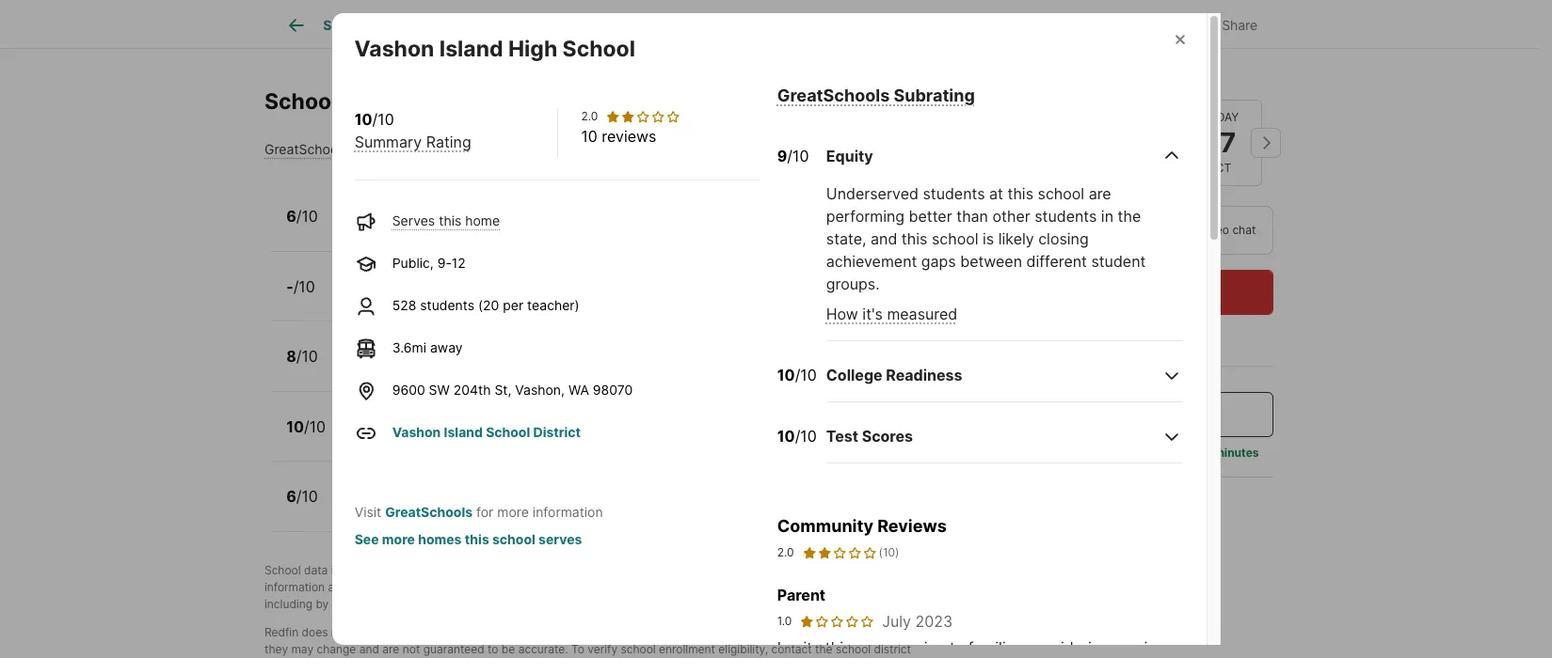 Task type: vqa. For each thing, say whether or not it's contained in the screenshot.
9
yes



Task type: locate. For each thing, give the bounding box(es) containing it.
school service boundaries are intended to be used as a reference only; they may change and are not
[[264, 626, 939, 657]]

this inside i write this as a warning to families considering moving
[[825, 639, 851, 658]]

does
[[302, 626, 328, 640]]

1 vertical spatial high
[[446, 409, 480, 428]]

home
[[465, 213, 500, 229], [514, 220, 549, 236], [499, 290, 534, 306], [494, 360, 529, 376], [500, 430, 535, 446], [500, 500, 535, 516]]

0 horizontal spatial 8
[[286, 347, 296, 366]]

0 vertical spatial redfin
[[621, 564, 655, 578]]

the down used on the right bottom of the page
[[815, 643, 833, 657]]

is up the between
[[983, 229, 994, 248]]

0 vertical spatial 9-
[[437, 255, 452, 271]]

by right provided on the left
[[393, 564, 406, 578]]

3.3mi inside chautauqua elementary school public, prek-5 • serves this home • 3.3mi
[[564, 220, 598, 236]]

3.7mi
[[549, 290, 583, 306]]

or right the endorse
[[399, 626, 410, 640]]

this right at
[[1008, 184, 1034, 203]]

to up contact
[[774, 626, 785, 640]]

is right data
[[331, 564, 340, 578]]

about 24 minutes
[[1163, 446, 1259, 460]]

to down the information.
[[488, 643, 498, 657]]

as inside school service boundaries are intended to be used as a reference only; they may change and are not
[[834, 626, 846, 640]]

9 /10
[[777, 146, 809, 165]]

/10 left visit
[[296, 488, 318, 506]]

0 vertical spatial high
[[508, 36, 557, 62]]

2 vertical spatial students
[[420, 297, 474, 313]]

away
[[430, 340, 463, 356]]

0 vertical spatial by
[[393, 564, 406, 578]]

island for vashon island school district
[[444, 424, 483, 441]]

high inside vashon island high school public, 9-12 • serves this home • 3.6mi
[[446, 409, 480, 428]]

1 vertical spatial or
[[399, 626, 410, 640]]

chautauqua
[[339, 199, 429, 218]]

warning
[[889, 639, 946, 658]]

this inside mcmurray middle school public, 6-8 • serves this home • 3.3mi
[[468, 360, 491, 376]]

family link public, k-12 • serves this home • 3.7mi
[[339, 269, 583, 306]]

rating inside the 10 /10 summary rating
[[426, 133, 471, 152]]

schools
[[806, 581, 847, 595], [477, 597, 518, 612]]

1 horizontal spatial are
[[704, 626, 721, 640]]

per
[[503, 297, 523, 313]]

public, inside chautauqua elementary school public, prek-5 • serves this home • 3.3mi
[[339, 220, 380, 236]]

2 horizontal spatial the
[[1118, 207, 1141, 225]]

12 inside 6 /10 public, 9-12 • serves this home • 3.6mi
[[398, 500, 413, 516]]

12 inside vashon island high school dialog
[[452, 255, 466, 271]]

college
[[826, 366, 883, 384]]

mcmurray
[[339, 339, 414, 358]]

high
[[508, 36, 557, 62], [446, 409, 480, 428]]

greatschools down schools
[[264, 141, 348, 157]]

first step, and conduct their own investigation to determine their desired schools or school districts, including by contacting and visiting the schools themselves.
[[264, 581, 948, 612]]

1 6 from the top
[[286, 207, 296, 226]]

high inside dialog
[[508, 36, 557, 62]]

tour in person
[[1018, 223, 1098, 237]]

12 down link
[[397, 290, 411, 306]]

1 horizontal spatial or
[[850, 581, 861, 595]]

redfin inside , a nonprofit organization. redfin recommends buyers and renters use greatschools information and ratings as a
[[621, 564, 655, 578]]

this inside vashon island high school public, 9-12 • serves this home • 3.6mi
[[474, 430, 497, 446]]

school inside school service boundaries are intended to be used as a reference only; they may change and are not
[[559, 626, 596, 640]]

and inside school service boundaries are intended to be used as a reference only; they may change and are not
[[359, 643, 379, 657]]

college readiness button
[[826, 349, 1183, 402]]

the inside the first step, and conduct their own investigation to determine their desired schools or school districts, including by contacting and visiting the schools themselves.
[[456, 597, 474, 612]]

not down redfin does not endorse or guarantee this information.
[[403, 643, 420, 657]]

3.6mi up serves
[[550, 500, 584, 516]]

tour for tour via video chat
[[1154, 223, 1178, 237]]

may
[[291, 643, 314, 657]]

6 for 6 /10 public, 9-12 • serves this home • 3.6mi
[[286, 488, 296, 506]]

8
[[286, 347, 296, 366], [398, 360, 407, 376]]

school
[[1038, 184, 1084, 203], [932, 229, 978, 248], [492, 532, 535, 548], [864, 581, 899, 595], [621, 643, 656, 657], [836, 643, 871, 657]]

conduct
[[493, 581, 537, 595]]

about
[[1163, 446, 1194, 460]]

their down 'buyers'
[[735, 581, 760, 595]]

this down elementary
[[488, 220, 510, 236]]

schools
[[264, 88, 350, 114]]

is inside underserved students at this school are performing better than other students in the state, and this school is likely closing achievement gaps between different student groups.
[[983, 229, 994, 248]]

sw
[[429, 382, 450, 398]]

a inside i write this as a warning to families considering moving
[[876, 639, 885, 658]]

3.3mi inside mcmurray middle school public, 6-8 • serves this home • 3.3mi
[[544, 360, 578, 376]]

the up student
[[1118, 207, 1141, 225]]

1 horizontal spatial their
[[735, 581, 760, 595]]

0 horizontal spatial or
[[399, 626, 410, 640]]

6 up the -
[[286, 207, 296, 226]]

1 horizontal spatial as
[[834, 626, 846, 640]]

home down 9600 sw 204th st, vashon, wa 98070
[[500, 430, 535, 446]]

/10 down 8 /10 on the bottom
[[304, 417, 326, 436]]

service
[[599, 626, 638, 640]]

0 vertical spatial schools
[[806, 581, 847, 595]]

2.0
[[581, 109, 598, 123], [777, 546, 794, 560]]

0 vertical spatial information
[[533, 505, 603, 521]]

high for vashon island high school public, 9-12 • serves this home • 3.6mi
[[446, 409, 480, 428]]

island for vashon island high school
[[439, 36, 503, 62]]

27
[[1203, 126, 1236, 159]]

more right see
[[382, 532, 415, 548]]

1 vertical spatial are
[[704, 626, 721, 640]]

0 vertical spatial rating 2.0 out of 5 element
[[605, 109, 681, 124]]

1 vertical spatial 3.3mi
[[544, 360, 578, 376]]

/10 left the equity
[[787, 146, 809, 165]]

public, down 5
[[392, 255, 434, 271]]

1 vertical spatial 2.0
[[777, 546, 794, 560]]

0 horizontal spatial by
[[316, 597, 329, 612]]

summary inside the 10 /10 summary rating
[[355, 133, 422, 152]]

students left (20
[[420, 297, 474, 313]]

school down the (10)
[[864, 581, 899, 595]]

middle
[[418, 339, 468, 358]]

this up 204th
[[468, 360, 491, 376]]

vashon island high school dialog
[[332, 13, 1220, 659]]

2 tour from the left
[[1154, 223, 1178, 237]]

the
[[1118, 207, 1141, 225], [456, 597, 474, 612], [815, 643, 833, 657]]

schools down the renters
[[806, 581, 847, 595]]

• up vashon,
[[533, 360, 540, 376]]

9- inside vashon island high school dialog
[[437, 255, 452, 271]]

information inside , a nonprofit organization. redfin recommends buyers and renters use greatschools information and ratings as a
[[264, 581, 325, 595]]

• left 3.7mi
[[538, 290, 545, 306]]

2 horizontal spatial are
[[1089, 184, 1111, 203]]

• up serves
[[539, 500, 546, 516]]

recommends
[[658, 564, 727, 578]]

list box containing tour in person
[[979, 206, 1274, 255]]

see
[[355, 532, 379, 548]]

only;
[[913, 626, 939, 640]]

public, inside family link public, k-12 • serves this home • 3.7mi
[[339, 290, 380, 306]]

summary
[[355, 133, 422, 152], [352, 141, 411, 157]]

redfin up the investigation
[[621, 564, 655, 578]]

redfin does not endorse or guarantee this information.
[[264, 626, 556, 640]]

school inside chautauqua elementary school public, prek-5 • serves this home • 3.3mi
[[521, 199, 571, 218]]

home inside vashon island high school dialog
[[465, 213, 500, 229]]

1 horizontal spatial 8
[[398, 360, 407, 376]]

high for vashon island high school
[[508, 36, 557, 62]]

9- down 9600
[[384, 430, 398, 446]]

public,
[[339, 220, 380, 236], [392, 255, 434, 271], [339, 290, 380, 306], [339, 360, 380, 376], [339, 430, 380, 446], [339, 500, 380, 516]]

0 horizontal spatial is
[[331, 564, 340, 578]]

3.6mi down wa at the bottom left of page
[[550, 430, 584, 446]]

equity button
[[826, 129, 1183, 182]]

1 horizontal spatial schools
[[806, 581, 847, 595]]

1 vertical spatial be
[[502, 643, 515, 657]]

as inside i write this as a warning to families considering moving
[[856, 639, 872, 658]]

6 /10 public, 9-12 • serves this home • 3.6mi
[[286, 488, 584, 516]]

rating 2.0 out of 5 element up use
[[802, 545, 877, 562]]

1 tour from the left
[[1018, 223, 1043, 237]]

1 vertical spatial rating 2.0 out of 5 element
[[802, 545, 877, 562]]

1 horizontal spatial redfin
[[621, 564, 655, 578]]

4 tab from the left
[[781, 3, 875, 48]]

home inside family link public, k-12 • serves this home • 3.7mi
[[499, 290, 534, 306]]

1 horizontal spatial students
[[923, 184, 985, 203]]

10 up greatschools summary rating link in the top left of the page
[[355, 110, 372, 129]]

in
[[1101, 207, 1114, 225], [1046, 223, 1056, 237]]

tour via video chat option
[[1116, 206, 1274, 255]]

1 horizontal spatial in
[[1101, 207, 1114, 225]]

public, down the family
[[339, 290, 380, 306]]

1 horizontal spatial high
[[508, 36, 557, 62]]

0 horizontal spatial rating 2.0 out of 5 element
[[605, 109, 681, 124]]

public, up visit
[[339, 430, 380, 446]]

students up than
[[923, 184, 985, 203]]

1 vertical spatial 3.6mi
[[550, 430, 584, 446]]

0 horizontal spatial redfin
[[264, 626, 299, 640]]

1 vertical spatial the
[[456, 597, 474, 612]]

reviews
[[877, 516, 947, 536]]

link
[[391, 269, 421, 288]]

2 horizontal spatial as
[[856, 639, 872, 658]]

rating 2.0 out of 5 element
[[605, 109, 681, 124], [802, 545, 877, 562]]

this left per at the left top of the page
[[473, 290, 496, 306]]

• down vashon,
[[539, 430, 546, 446]]

0 horizontal spatial information
[[264, 581, 325, 595]]

boundaries
[[641, 626, 701, 640]]

home up 9600 sw 204th st, vashon, wa 98070
[[494, 360, 529, 376]]

not inside school service boundaries are intended to be used as a reference only; they may change and are not
[[403, 643, 420, 657]]

8 up 9600
[[398, 360, 407, 376]]

minutes
[[1214, 446, 1259, 460]]

this down the visit greatschools for more information
[[465, 532, 489, 548]]

1 vertical spatial not
[[403, 643, 420, 657]]

search tab list
[[264, 0, 890, 48]]

10 /10 down 8 /10 on the bottom
[[286, 417, 326, 436]]

6
[[286, 207, 296, 226], [286, 488, 296, 506]]

and inside underserved students at this school are performing better than other students in the state, and this school is likely closing achievement gaps between different student groups.
[[871, 229, 897, 248]]

0 vertical spatial is
[[983, 229, 994, 248]]

1 horizontal spatial more
[[497, 505, 529, 521]]

tab
[[389, 3, 490, 48], [490, 3, 631, 48], [631, 3, 781, 48], [781, 3, 875, 48]]

8 inside mcmurray middle school public, 6-8 • serves this home • 3.3mi
[[398, 360, 407, 376]]

or down use
[[850, 581, 861, 595]]

guaranteed
[[423, 643, 484, 657]]

12 down serves this home
[[452, 255, 466, 271]]

school inside mcmurray middle school public, 6-8 • serves this home • 3.3mi
[[471, 339, 522, 358]]

information
[[533, 505, 603, 521], [264, 581, 325, 595]]

vashon
[[354, 36, 434, 62], [339, 409, 395, 428], [392, 424, 441, 441]]

2.0 up 10 reviews
[[581, 109, 598, 123]]

0 vertical spatial are
[[1089, 184, 1111, 203]]

other
[[993, 207, 1030, 225]]

1 vertical spatial information
[[264, 581, 325, 595]]

0 vertical spatial students
[[923, 184, 985, 203]]

1 horizontal spatial tour
[[1154, 223, 1178, 237]]

groups.
[[826, 274, 880, 293]]

2 vertical spatial 3.6mi
[[550, 500, 584, 516]]

or inside the first step, and conduct their own investigation to determine their desired schools or school districts, including by contacting and visiting the schools themselves.
[[850, 581, 861, 595]]

as left district
[[856, 639, 872, 658]]

to inside guaranteed to be accurate. to verify school enrollment eligibility, contact the school district
[[488, 643, 498, 657]]

school down the service at bottom left
[[621, 643, 656, 657]]

serves
[[538, 532, 582, 548]]

this up 'see more homes this school serves'
[[474, 500, 497, 516]]

as right 'ratings' in the left bottom of the page
[[391, 581, 403, 595]]

0 horizontal spatial are
[[382, 643, 399, 657]]

information.
[[493, 626, 556, 640]]

0 vertical spatial 3.3mi
[[564, 220, 598, 236]]

change
[[317, 643, 356, 657]]

island inside vashon island high school public, 9-12 • serves this home • 3.6mi
[[398, 409, 442, 428]]

• right 5
[[430, 220, 437, 236]]

0 horizontal spatial more
[[382, 532, 415, 548]]

2 vertical spatial the
[[815, 643, 833, 657]]

and down the endorse
[[359, 643, 379, 657]]

0 horizontal spatial the
[[456, 597, 474, 612]]

0 vertical spatial 6
[[286, 207, 296, 226]]

their up 'themselves.'
[[540, 581, 564, 595]]

3.6mi inside vashon island high school dialog
[[392, 340, 426, 356]]

2 tab from the left
[[490, 3, 631, 48]]

0 vertical spatial be
[[788, 626, 802, 640]]

students for teacher)
[[420, 297, 474, 313]]

2 vertical spatial are
[[382, 643, 399, 657]]

to inside the first step, and conduct their own investigation to determine their desired schools or school districts, including by contacting and visiting the schools themselves.
[[664, 581, 675, 595]]

2 6 from the top
[[286, 488, 296, 506]]

serves inside mcmurray middle school public, 6-8 • serves this home • 3.3mi
[[421, 360, 464, 376]]

school inside the first step, and conduct their own investigation to determine their desired schools or school districts, including by contacting and visiting the schools themselves.
[[864, 581, 899, 595]]

k-
[[384, 290, 397, 306]]

in right person
[[1101, 207, 1114, 225]]

students up closing
[[1035, 207, 1097, 225]]

0 vertical spatial the
[[1118, 207, 1141, 225]]

2 vertical spatial 9-
[[384, 500, 398, 516]]

chat
[[1232, 223, 1256, 237]]

measured
[[887, 304, 957, 323]]

be inside guaranteed to be accurate. to verify school enrollment eligibility, contact the school district
[[502, 643, 515, 657]]

the down the step,
[[456, 597, 474, 612]]

as
[[391, 581, 403, 595], [834, 626, 846, 640], [856, 639, 872, 658]]

to right only;
[[950, 639, 964, 658]]

greatschools inside , a nonprofit organization. redfin recommends buyers and renters use greatschools information and ratings as a
[[856, 564, 928, 578]]

0 horizontal spatial not
[[331, 626, 349, 640]]

serves inside vashon island high school public, 9-12 • serves this home • 3.6mi
[[427, 430, 470, 446]]

not up the change
[[331, 626, 349, 640]]

visiting
[[415, 597, 453, 612]]

1 vertical spatial more
[[382, 532, 415, 548]]

to inside i write this as a warning to families considering moving
[[950, 639, 964, 658]]

2 horizontal spatial students
[[1035, 207, 1097, 225]]

0 horizontal spatial in
[[1046, 223, 1056, 237]]

a right ,
[[487, 564, 494, 578]]

2.0 up the renters
[[777, 546, 794, 560]]

0 horizontal spatial as
[[391, 581, 403, 595]]

0 vertical spatial or
[[850, 581, 861, 595]]

be up contact
[[788, 626, 802, 640]]

0 horizontal spatial their
[[540, 581, 564, 595]]

1 vertical spatial by
[[316, 597, 329, 612]]

1 horizontal spatial the
[[815, 643, 833, 657]]

public, inside vashon island high school dialog
[[392, 255, 434, 271]]

is
[[983, 229, 994, 248], [331, 564, 340, 578]]

/10 left the family
[[293, 277, 315, 296]]

1 vertical spatial 6
[[286, 488, 296, 506]]

to down recommends
[[664, 581, 675, 595]]

a down july
[[876, 639, 885, 658]]

information up including
[[264, 581, 325, 595]]

6-
[[384, 360, 398, 376]]

more right for
[[497, 505, 529, 521]]

school up "tour in person"
[[1038, 184, 1084, 203]]

1 horizontal spatial be
[[788, 626, 802, 640]]

/10 up summary rating link on the left of page
[[372, 110, 394, 129]]

college readiness
[[826, 366, 962, 384]]

0 horizontal spatial students
[[420, 297, 474, 313]]

12 inside vashon island high school public, 9-12 • serves this home • 3.6mi
[[398, 430, 413, 446]]

test scores
[[826, 427, 913, 446]]

public, down mcmurray on the left of the page
[[339, 360, 380, 376]]

this up guaranteed
[[470, 626, 490, 640]]

are
[[1089, 184, 1111, 203], [704, 626, 721, 640], [382, 643, 399, 657]]

and up achievement
[[871, 229, 897, 248]]

i write this as a warning to families considering moving
[[777, 639, 1182, 659]]

2023
[[915, 613, 953, 632]]

0 vertical spatial 2.0
[[581, 109, 598, 123]]

0 vertical spatial not
[[331, 626, 349, 640]]

1 horizontal spatial information
[[533, 505, 603, 521]]

reference
[[859, 626, 910, 640]]

parent
[[777, 586, 826, 605]]

8 /10
[[286, 347, 318, 366]]

considering
[[1027, 639, 1110, 658]]

0 vertical spatial 3.6mi
[[392, 340, 426, 356]]

are up enrollment
[[704, 626, 721, 640]]

this down rating 1.0 out of 5 element
[[825, 639, 851, 658]]

than
[[956, 207, 988, 225]]

1 vertical spatial redfin
[[264, 626, 299, 640]]

12 right visit
[[398, 500, 413, 516]]

0 horizontal spatial be
[[502, 643, 515, 657]]

public, inside mcmurray middle school public, 6-8 • serves this home • 3.3mi
[[339, 360, 380, 376]]

1 horizontal spatial not
[[403, 643, 420, 657]]

1 vertical spatial 9-
[[384, 430, 398, 446]]

i
[[777, 639, 781, 658]]

for
[[476, 505, 494, 521]]

6 left visit
[[286, 488, 296, 506]]

6 for 6 /10
[[286, 207, 296, 226]]

information up serves
[[533, 505, 603, 521]]

0 horizontal spatial tour
[[1018, 223, 1043, 237]]

island
[[439, 36, 503, 62], [398, 409, 442, 428], [444, 424, 483, 441]]

10 /10 left test
[[777, 427, 817, 446]]

home down elementary
[[514, 220, 549, 236]]

friday
[[1200, 110, 1239, 124]]

• up homes
[[416, 500, 424, 516]]

/10
[[372, 110, 394, 129], [787, 146, 809, 165], [296, 207, 318, 226], [293, 277, 315, 296], [296, 347, 318, 366], [795, 366, 817, 384], [304, 417, 326, 436], [795, 427, 817, 446], [296, 488, 318, 506]]

list box
[[979, 206, 1274, 255]]

be down the information.
[[502, 643, 515, 657]]

1 horizontal spatial is
[[983, 229, 994, 248]]

home inside vashon island high school public, 9-12 • serves this home • 3.6mi
[[500, 430, 535, 446]]

0 horizontal spatial schools
[[477, 597, 518, 612]]

likely
[[998, 229, 1034, 248]]

0 horizontal spatial high
[[446, 409, 480, 428]]

None button
[[990, 99, 1076, 187], [1083, 100, 1169, 186], [1177, 100, 1262, 186], [990, 99, 1076, 187], [1083, 100, 1169, 186], [1177, 100, 1262, 186]]

home right (20
[[499, 290, 534, 306]]

6 inside 6 /10 public, 9-12 • serves this home • 3.6mi
[[286, 488, 296, 506]]

3.3mi for chautauqua elementary school
[[564, 220, 598, 236]]



Task type: describe. For each thing, give the bounding box(es) containing it.
family
[[339, 269, 387, 288]]

performing
[[826, 207, 905, 225]]

10 left college
[[777, 366, 795, 384]]

2 their from the left
[[735, 581, 760, 595]]

at
[[989, 184, 1003, 203]]

community
[[777, 516, 873, 536]]

test scores button
[[826, 410, 1183, 464]]

1 their from the left
[[540, 581, 564, 595]]

serves inside family link public, k-12 • serves this home • 3.7mi
[[426, 290, 469, 306]]

public, inside vashon island high school public, 9-12 • serves this home • 3.6mi
[[339, 430, 380, 446]]

vashon,
[[515, 382, 565, 398]]

greatschools up the equity
[[777, 86, 890, 105]]

data
[[304, 564, 328, 578]]

10 /10 summary rating
[[355, 110, 471, 152]]

9
[[777, 146, 787, 165]]

equity
[[826, 146, 873, 165]]

serves inside 6 /10 public, 9-12 • serves this home • 3.6mi
[[427, 500, 470, 516]]

home inside 6 /10 public, 9-12 • serves this home • 3.6mi
[[500, 500, 535, 516]]

teacher)
[[527, 297, 579, 313]]

to inside school service boundaries are intended to be used as a reference only; they may change and are not
[[774, 626, 785, 640]]

nonprofit
[[497, 564, 545, 578]]

in inside underserved students at this school are performing better than other students in the state, and this school is likely closing achievement gaps between different student groups.
[[1101, 207, 1114, 225]]

moving
[[1114, 639, 1166, 658]]

1 horizontal spatial 2.0
[[777, 546, 794, 560]]

organization.
[[548, 564, 617, 578]]

summary rating link
[[355, 133, 471, 152]]

vashon island school district
[[392, 424, 581, 441]]

a inside school service boundaries are intended to be used as a reference only; they may change and are not
[[850, 626, 856, 640]]

this inside 6 /10 public, 9-12 • serves this home • 3.6mi
[[474, 500, 497, 516]]

vashon inside vashon island high school public, 9-12 • serves this home • 3.6mi
[[339, 409, 395, 428]]

as inside , a nonprofit organization. redfin recommends buyers and renters use greatschools information and ratings as a
[[391, 581, 403, 595]]

this inside family link public, k-12 • serves this home • 3.7mi
[[473, 290, 496, 306]]

visit
[[355, 505, 381, 521]]

greatschools up homes
[[385, 505, 473, 521]]

0 vertical spatial more
[[497, 505, 529, 521]]

to
[[571, 643, 584, 657]]

st,
[[495, 382, 511, 398]]

see more homes this school serves link
[[355, 532, 582, 548]]

by inside the first step, and conduct their own investigation to determine their desired schools or school districts, including by contacting and visiting the schools themselves.
[[316, 597, 329, 612]]

in inside option
[[1046, 223, 1056, 237]]

this right 5
[[439, 213, 461, 229]]

how
[[826, 304, 858, 323]]

serves inside vashon island high school dialog
[[392, 213, 435, 229]]

share
[[1222, 16, 1258, 32]]

greatschools up the step,
[[409, 564, 481, 578]]

contacting
[[332, 597, 389, 612]]

• down link
[[415, 290, 423, 306]]

accurate.
[[518, 643, 568, 657]]

community reviews
[[777, 516, 947, 536]]

write
[[785, 639, 821, 658]]

9- inside vashon island high school public, 9-12 • serves this home • 3.6mi
[[384, 430, 398, 446]]

, a nonprofit organization. redfin recommends buyers and renters use greatschools information and ratings as a
[[264, 564, 928, 595]]

visit greatschools for more information
[[355, 505, 603, 521]]

school inside vashon island high school public, 9-12 • serves this home • 3.6mi
[[484, 409, 534, 428]]

vashon island high school element
[[354, 13, 658, 63]]

families
[[968, 639, 1023, 658]]

person
[[1059, 223, 1098, 237]]

/10 left college
[[795, 366, 817, 384]]

a left first
[[407, 581, 413, 595]]

the inside underserved students at this school are performing better than other students in the state, and this school is likely closing achievement gaps between different student groups.
[[1118, 207, 1141, 225]]

1 vertical spatial schools
[[477, 597, 518, 612]]

1.0
[[777, 615, 792, 629]]

vashon island school district link
[[392, 424, 581, 441]]

3.6mi inside 6 /10 public, 9-12 • serves this home • 3.6mi
[[550, 500, 584, 516]]

and up redfin does not endorse or guarantee this information.
[[392, 597, 412, 612]]

first
[[416, 581, 437, 595]]

how it's measured link
[[826, 304, 957, 323]]

and down ,
[[470, 581, 490, 595]]

different
[[1026, 252, 1087, 271]]

• down 9600
[[416, 430, 424, 446]]

tour in person option
[[979, 206, 1116, 255]]

greatschools subrating
[[777, 86, 975, 105]]

vashon for vashon island high school
[[354, 36, 434, 62]]

vashon for vashon island school district
[[392, 424, 441, 441]]

subrating
[[894, 86, 975, 105]]

/10 left mcmurray on the left of the page
[[296, 347, 318, 366]]

tour for tour in person
[[1018, 223, 1043, 237]]

see more homes this school serves
[[355, 532, 582, 548]]

(20
[[478, 297, 499, 313]]

204th
[[453, 382, 491, 398]]

search link
[[285, 14, 368, 37]]

1 horizontal spatial rating 2.0 out of 5 element
[[802, 545, 877, 562]]

10 left test
[[777, 427, 795, 446]]

1 vertical spatial students
[[1035, 207, 1097, 225]]

9- inside 6 /10 public, 9-12 • serves this home • 3.6mi
[[384, 500, 398, 516]]

12 inside family link public, k-12 • serves this home • 3.7mi
[[397, 290, 411, 306]]

friday 27 oct
[[1200, 110, 1239, 175]]

investigation
[[593, 581, 661, 595]]

it's
[[863, 304, 883, 323]]

school up the nonprofit
[[492, 532, 535, 548]]

search
[[323, 17, 368, 33]]

test
[[826, 427, 858, 446]]

are inside underserved students at this school are performing better than other students in the state, and this school is likely closing achievement gaps between different student groups.
[[1089, 184, 1111, 203]]

school down rating 1.0 out of 5 element
[[836, 643, 871, 657]]

the inside guaranteed to be accurate. to verify school enrollment eligibility, contact the school district
[[815, 643, 833, 657]]

rating 1.0 out of 5 element
[[799, 615, 875, 630]]

/10 inside the 10 /10 summary rating
[[372, 110, 394, 129]]

how it's measured
[[826, 304, 957, 323]]

10 /10 for test
[[777, 427, 817, 446]]

10 left reviews
[[581, 127, 598, 146]]

video
[[1200, 223, 1229, 237]]

(10)
[[879, 546, 899, 560]]

home inside chautauqua elementary school public, prek-5 • serves this home • 3.3mi
[[514, 220, 549, 236]]

/10 up - /10
[[296, 207, 318, 226]]

/10 left test
[[795, 427, 817, 446]]

- /10
[[286, 277, 315, 296]]

guarantee
[[413, 626, 467, 640]]

contact
[[771, 643, 812, 657]]

/10 inside 6 /10 public, 9-12 • serves this home • 3.6mi
[[296, 488, 318, 506]]

• up 3.7mi
[[552, 220, 560, 236]]

1 tab from the left
[[389, 3, 490, 48]]

underserved
[[826, 184, 919, 203]]

elementary
[[433, 199, 517, 218]]

information inside vashon island high school dialog
[[533, 505, 603, 521]]

and up the desired on the bottom of page
[[770, 564, 790, 578]]

1 horizontal spatial by
[[393, 564, 406, 578]]

3 tab from the left
[[631, 3, 781, 48]]

greatschools summary rating link
[[264, 141, 454, 157]]

serves inside chautauqua elementary school public, prek-5 • serves this home • 3.3mi
[[441, 220, 484, 236]]

reviews
[[602, 127, 656, 146]]

0 horizontal spatial 2.0
[[581, 109, 598, 123]]

home inside mcmurray middle school public, 6-8 • serves this home • 3.3mi
[[494, 360, 529, 376]]

vashon island high school
[[354, 36, 635, 62]]

10 down 8 /10 on the bottom
[[286, 417, 304, 436]]

this down better
[[902, 229, 928, 248]]

school inside vashon island high school element
[[562, 36, 635, 62]]

provided
[[343, 564, 390, 578]]

guaranteed to be accurate. to verify school enrollment eligibility, contact the school district
[[264, 643, 911, 659]]

district
[[874, 643, 911, 657]]

share button
[[1180, 4, 1274, 43]]

wa
[[568, 382, 589, 398]]

scores
[[862, 427, 913, 446]]

3.6mi inside vashon island high school public, 9-12 • serves this home • 3.6mi
[[550, 430, 584, 446]]

school up gaps
[[932, 229, 978, 248]]

9600
[[392, 382, 425, 398]]

1 vertical spatial is
[[331, 564, 340, 578]]

greatschools link
[[385, 505, 473, 521]]

10 /10 for college
[[777, 366, 817, 384]]

tour via video chat
[[1154, 223, 1256, 237]]

next image
[[1251, 128, 1281, 158]]

gaps
[[921, 252, 956, 271]]

determine
[[678, 581, 732, 595]]

july
[[882, 613, 911, 632]]

including
[[264, 597, 313, 612]]

step,
[[440, 581, 467, 595]]

greatschools summary rating
[[264, 141, 454, 157]]

readiness
[[886, 366, 962, 384]]

public, inside 6 /10 public, 9-12 • serves this home • 3.6mi
[[339, 500, 380, 516]]

school data is provided by greatschools
[[264, 564, 481, 578]]

students for school
[[923, 184, 985, 203]]

• right 6-
[[410, 360, 418, 376]]

be inside school service boundaries are intended to be used as a reference only; they may change and are not
[[788, 626, 802, 640]]

this inside chautauqua elementary school public, prek-5 • serves this home • 3.3mi
[[488, 220, 510, 236]]

10 inside the 10 /10 summary rating
[[355, 110, 372, 129]]

and up 'contacting'
[[328, 581, 348, 595]]

island for vashon island high school public, 9-12 • serves this home • 3.6mi
[[398, 409, 442, 428]]

closing
[[1038, 229, 1089, 248]]

between
[[960, 252, 1022, 271]]

student
[[1091, 252, 1146, 271]]

ratings
[[351, 581, 388, 595]]

528
[[392, 297, 416, 313]]

3.3mi for mcmurray middle school
[[544, 360, 578, 376]]



